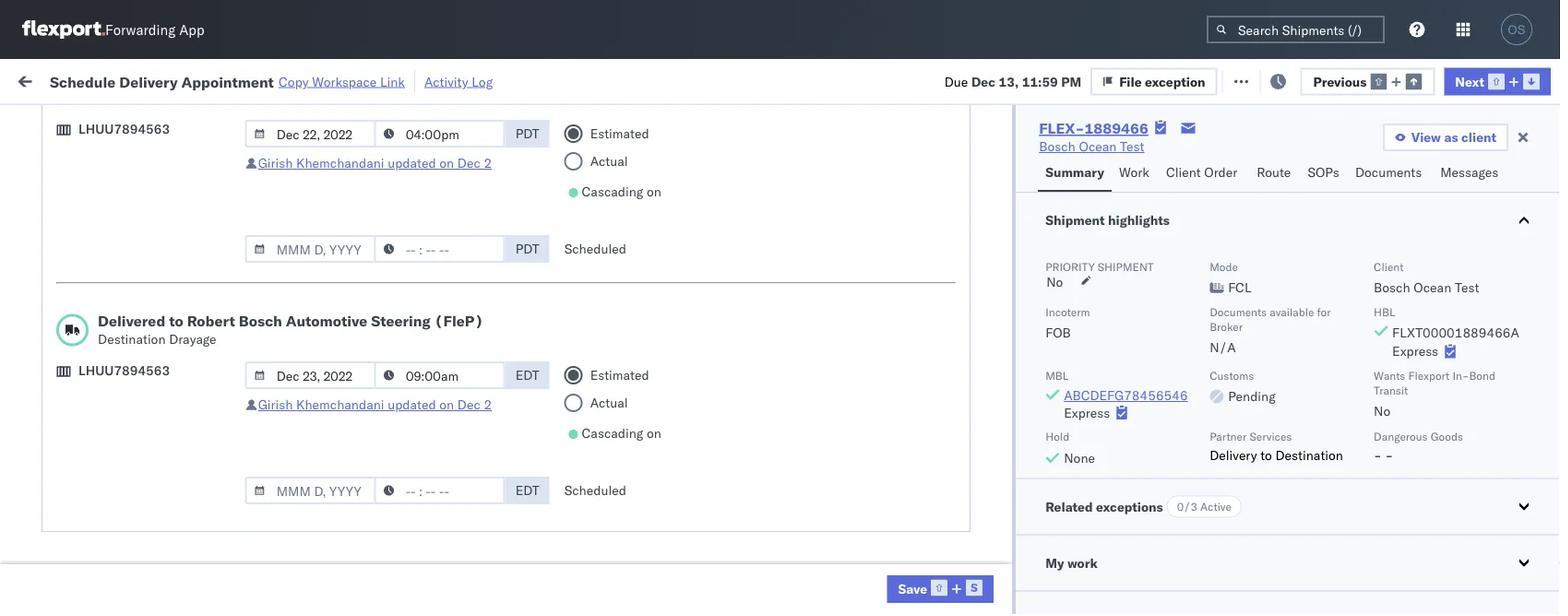 Task type: locate. For each thing, give the bounding box(es) containing it.
1 vertical spatial clearance
[[143, 419, 202, 435]]

0 horizontal spatial -
[[1374, 447, 1382, 463]]

0 horizontal spatial express
[[1064, 405, 1111, 421]]

delivered to robert bosch automotive steering (flep) destination drayage
[[98, 312, 484, 347]]

schedule delivery appointment copy workspace link
[[50, 72, 405, 91]]

hlxu6269489, up the partner
[[1131, 388, 1225, 404]]

1 actual from the top
[[590, 153, 628, 169]]

0 vertical spatial confirm
[[42, 500, 90, 516]]

2 girish khemchandani updated on dec 2 button from the top
[[258, 397, 492, 413]]

schedule delivery appointment link down workitem button
[[42, 224, 227, 242]]

1 upload customs clearance documents button from the top
[[42, 174, 262, 213]]

ceau7522281, up the 'fob' in the bottom right of the page
[[1033, 306, 1128, 323]]

1 uetu5238478 from the top
[[1131, 469, 1221, 485]]

(0)
[[299, 72, 323, 88]]

1 horizontal spatial work
[[1068, 555, 1098, 571]]

abcdefg78456546
[[1064, 388, 1188, 404], [1153, 469, 1277, 485], [1153, 510, 1277, 526]]

omkar savant down operator
[[1384, 185, 1466, 201]]

partner
[[1210, 430, 1247, 444]]

none
[[1064, 450, 1096, 466]]

drayage down import work
[[169, 90, 217, 106]]

los inside confirm pickup from los angeles, ca
[[167, 500, 187, 516]]

0 vertical spatial customs
[[88, 175, 140, 191]]

0 vertical spatial pdt
[[516, 126, 539, 142]]

upload customs clearance documents up confirm pickup from los angeles, ca
[[42, 419, 202, 453]]

-
[[1374, 447, 1382, 463], [1386, 447, 1394, 463]]

upload customs clearance documents link down workitem button
[[42, 174, 262, 211]]

5 pdt, from the top
[[256, 388, 285, 404]]

2 ocean fcl from the top
[[461, 266, 525, 282]]

pm for 'confirm pickup from los angeles, ca' button at the left bottom of page
[[224, 510, 244, 526]]

bosch inside delivered to robert bosch automotive steering (flep) destination drayage
[[239, 312, 282, 330]]

2 updated from the top
[[388, 397, 436, 413]]

angeles, for 2nd schedule pickup from los angeles, ca "link"
[[198, 297, 249, 313]]

3 4, from the top
[[315, 307, 327, 323]]

khemchandani down mmm d, yyyy text field
[[296, 155, 384, 171]]

0 vertical spatial scheduled
[[565, 241, 627, 257]]

work right import
[[200, 72, 233, 88]]

1 vertical spatial for
[[1318, 305, 1331, 319]]

hlxu6269489, for 1st schedule delivery appointment button from the bottom of the page
[[1131, 347, 1225, 363]]

1 11:59 pm pdt, nov 4, 2022 from the top
[[193, 226, 362, 242]]

ceau7522281, up the incoterm
[[1033, 266, 1128, 282]]

ceau7522281, hlxu6269489, hlxu8034992 down "broker" at the bottom right of the page
[[1033, 347, 1319, 363]]

appointment
[[181, 72, 274, 91], [151, 225, 227, 241], [151, 347, 227, 363]]

destination inside delivered to robert bosch automotive steering (flep) destination drayage
[[98, 331, 166, 347]]

angeles, for fourth schedule pickup from los angeles, ca "link" from the top
[[198, 459, 249, 475]]

bosch inside the bosch ocean test link
[[1039, 138, 1076, 155]]

nov for 2nd schedule pickup from los angeles, ca "link" from the bottom
[[288, 388, 312, 404]]

to left robert at the bottom of the page
[[169, 312, 183, 330]]

3 schedule pickup from los angeles, ca link from the top
[[42, 377, 262, 414]]

test inside client bosch ocean test incoterm fob
[[1455, 280, 1480, 296]]

0 vertical spatial to
[[169, 312, 183, 330]]

hlxu6269489, down ymluw236679313
[[1131, 225, 1225, 241]]

hlxu8034992 up pending
[[1229, 347, 1319, 363]]

1 vertical spatial pdt
[[516, 241, 539, 257]]

from for 2nd schedule pickup from los angeles, ca "link" from the bottom
[[144, 378, 171, 394]]

confirm inside 'link'
[[42, 550, 90, 566]]

scheduled
[[565, 241, 627, 257], [565, 483, 627, 499]]

1 vertical spatial customs
[[1210, 369, 1255, 383]]

from up delivered
[[144, 256, 171, 272]]

file
[[1246, 72, 1269, 88], [1120, 73, 1142, 89]]

flexport down client name at top left
[[581, 185, 629, 201]]

2 vertical spatial abcdefg78456546
[[1153, 510, 1277, 526]]

angeles, for 2nd schedule pickup from los angeles, ca "link" from the bottom
[[198, 378, 249, 394]]

nov for schedule delivery appointment link for second schedule delivery appointment button from the bottom
[[288, 226, 312, 242]]

my up the msdu7304509
[[1046, 555, 1065, 571]]

upload customs clearance documents button up confirm pickup from los angeles, ca link
[[42, 418, 262, 456]]

3 11:59 pm pdt, nov 4, 2022 from the top
[[193, 307, 362, 323]]

1 vertical spatial girish
[[258, 397, 293, 413]]

2 horizontal spatial no
[[1374, 403, 1391, 419]]

mmm d, yyyy text field for edt
[[245, 477, 376, 505]]

2 nov from the top
[[288, 266, 312, 282]]

client inside button
[[581, 151, 610, 165]]

ocean inside client bosch ocean test incoterm fob
[[1414, 280, 1452, 296]]

1 vertical spatial cascading on
[[582, 425, 662, 442]]

to inside delivered to robert bosch automotive steering (flep) destination drayage
[[169, 312, 183, 330]]

0 vertical spatial schedule delivery appointment
[[42, 225, 227, 241]]

my work button
[[1016, 536, 1561, 591]]

5 nov from the top
[[288, 388, 312, 404]]

file exception down search shipments (/) text box at right top
[[1246, 72, 1332, 88]]

1 vertical spatial destination
[[98, 331, 166, 347]]

client inside button
[[1167, 164, 1201, 180]]

0 vertical spatial upload customs clearance documents button
[[42, 174, 262, 213]]

los down robert at the bottom of the page
[[174, 378, 195, 394]]

for left work,
[[176, 114, 191, 128]]

test123456 up "broker" at the bottom right of the page
[[1153, 266, 1231, 282]]

work,
[[194, 114, 223, 128]]

ceau7522281, up mbl
[[1033, 347, 1128, 363]]

1 schedule delivery appointment link from the top
[[42, 224, 227, 242]]

schedule for 2nd schedule pickup from los angeles, ca button
[[42, 297, 97, 313]]

0 vertical spatial work
[[200, 72, 233, 88]]

ca for fourth schedule pickup from los angeles, ca "link" from the bottom
[[42, 275, 60, 291]]

0 vertical spatial schedule delivery appointment button
[[42, 224, 227, 244]]

pdt, for fourth schedule pickup from los angeles, ca "link" from the bottom
[[256, 266, 285, 282]]

to down services
[[1261, 447, 1273, 463]]

4 schedule pickup from los angeles, ca from the top
[[42, 459, 249, 494]]

1 vertical spatial mmm d, yyyy text field
[[245, 362, 376, 389]]

(flep)
[[434, 312, 484, 330]]

759 at risk
[[339, 72, 403, 88]]

work up the msdu7304509
[[1068, 555, 1098, 571]]

2 - from the left
[[1386, 447, 1394, 463]]

0 horizontal spatial my
[[18, 67, 48, 92]]

hlxu8034992 for 1st schedule delivery appointment button from the bottom of the page's schedule delivery appointment link
[[1229, 347, 1319, 363]]

appointment for 1st schedule delivery appointment button from the bottom of the page
[[151, 347, 227, 363]]

0 horizontal spatial client
[[581, 151, 610, 165]]

pickup up confirm delivery
[[93, 500, 133, 516]]

abcdefg78456546 down mbl
[[1064, 388, 1188, 404]]

upload customs clearance documents button for flexport demo consignee
[[42, 174, 262, 213]]

1 vertical spatial mode
[[1210, 260, 1238, 274]]

sops button
[[1301, 156, 1348, 192]]

confirm down confirm pickup from los angeles, ca
[[42, 550, 90, 566]]

angeles, for confirm pickup from los angeles, ca link
[[191, 500, 241, 516]]

0 vertical spatial lhuu7894563, uetu5238478
[[1033, 469, 1221, 485]]

1 vertical spatial express
[[1064, 405, 1111, 421]]

5 ceau7522281, hlxu6269489, hlxu8034992 from the top
[[1033, 388, 1319, 404]]

from for fourth schedule pickup from los angeles, ca "link" from the top
[[144, 459, 171, 475]]

test123456 for 3rd schedule pickup from los angeles, ca button from the top of the page
[[1153, 388, 1231, 404]]

express for hbl
[[1393, 343, 1439, 359]]

risk
[[381, 72, 403, 88]]

file exception
[[1246, 72, 1332, 88], [1120, 73, 1206, 89]]

1 vertical spatial work
[[1120, 164, 1150, 180]]

1 girish from the top
[[258, 155, 293, 171]]

mmm d, yyyy text field down delivered to robert bosch automotive steering (flep) destination drayage
[[245, 362, 376, 389]]

test123456 up the partner
[[1153, 388, 1231, 404]]

angeles, inside confirm pickup from los angeles, ca
[[191, 500, 241, 516]]

upload customs clearance documents button down workitem button
[[42, 174, 262, 213]]

flex-1889466 link
[[1039, 119, 1149, 138]]

filtered by:
[[18, 113, 85, 129]]

bosch ocean test link
[[1039, 138, 1145, 156]]

0 vertical spatial lhuu7894563,
[[1033, 469, 1128, 485]]

4 hlxu8034992 from the top
[[1229, 347, 1319, 363]]

3 omkar savant from the top
[[1384, 307, 1466, 323]]

hlxu6269489, down abcdefg78456546 button
[[1131, 428, 1225, 444]]

abcdefg78456546 for 4:00 pm pst, dec 23, 2022
[[1153, 510, 1277, 526]]

0 vertical spatial upload customs clearance documents
[[42, 175, 202, 210]]

0 vertical spatial express
[[1393, 343, 1439, 359]]

3 test123456 from the top
[[1153, 307, 1231, 323]]

flex-1893174
[[915, 591, 1010, 607]]

1 hlxu8034992 from the top
[[1229, 225, 1319, 241]]

confirm inside confirm pickup from los angeles, ca
[[42, 500, 90, 516]]

23,
[[306, 510, 326, 526]]

client up the hbl
[[1374, 260, 1404, 274]]

lhuu7894563, uetu5238478 up exceptions
[[1033, 469, 1221, 485]]

1 pdt from the top
[[516, 126, 539, 142]]

1 horizontal spatial my
[[1046, 555, 1065, 571]]

1 vertical spatial upload customs clearance documents
[[42, 419, 202, 453]]

omkar
[[1384, 185, 1422, 201], [1384, 266, 1422, 282], [1384, 307, 1422, 323], [1384, 347, 1422, 364]]

ceau7522281, hlxu6269489, hlxu8034992 up n/a
[[1033, 306, 1319, 323]]

hlxu8034992 up n/a
[[1229, 306, 1319, 323]]

0 vertical spatial work
[[53, 67, 100, 92]]

1893174
[[954, 591, 1010, 607]]

0 horizontal spatial flexport
[[581, 185, 629, 201]]

MMM D, YYYY text field
[[245, 120, 376, 148]]

schedule delivery appointment link for second schedule delivery appointment button from the bottom
[[42, 224, 227, 242]]

uetu5238478
[[1131, 469, 1221, 485], [1131, 509, 1221, 526], [1131, 550, 1221, 566]]

girish khemchandani updated on dec 2 for pdt
[[258, 155, 492, 171]]

my work up 'filtered by:' on the top
[[18, 67, 100, 92]]

11:59 pm pdt, nov 4, 2022 for 2nd schedule pickup from los angeles, ca "link" from the bottom
[[193, 388, 362, 404]]

1 vertical spatial 13,
[[314, 469, 334, 485]]

previous
[[1314, 73, 1367, 89]]

ca
[[42, 275, 60, 291], [42, 315, 60, 331], [42, 396, 60, 413], [42, 478, 60, 494], [42, 518, 60, 534]]

0 horizontal spatial file
[[1120, 73, 1142, 89]]

pst,
[[256, 469, 284, 485], [248, 510, 276, 526], [249, 551, 277, 567]]

updated
[[388, 155, 436, 171], [388, 397, 436, 413]]

1 vertical spatial appointment
[[151, 225, 227, 241]]

hlxu6269489, down highlights
[[1131, 266, 1225, 282]]

khemchandani
[[296, 155, 384, 171], [296, 397, 384, 413]]

flex-1846748 for 2nd schedule pickup from los angeles, ca button
[[915, 307, 1010, 323]]

resize handle column header
[[264, 143, 286, 615], [365, 143, 387, 615], [429, 143, 451, 615], [549, 143, 571, 615], [669, 143, 691, 615], [854, 143, 876, 615], [1001, 143, 1024, 615], [1121, 143, 1144, 615], [1352, 143, 1374, 615], [1472, 143, 1494, 615], [1528, 143, 1550, 615]]

actual for pdt
[[590, 153, 628, 169]]

los
[[174, 256, 195, 272], [174, 297, 195, 313], [174, 378, 195, 394], [174, 459, 195, 475], [167, 500, 187, 516]]

pdt,
[[256, 226, 285, 242], [256, 266, 285, 282], [256, 307, 285, 323], [256, 347, 285, 364], [256, 388, 285, 404]]

from up confirm pickup from los angeles, ca link
[[144, 459, 171, 475]]

client up ymluw236679313
[[1167, 164, 1201, 180]]

0 vertical spatial mmm d, yyyy text field
[[245, 235, 376, 263]]

2 savant from the top
[[1426, 266, 1466, 282]]

0 vertical spatial khemchandani
[[296, 155, 384, 171]]

2 upload customs clearance documents link from the top
[[42, 418, 262, 455]]

4, for 2nd schedule pickup from los angeles, ca "link"
[[315, 307, 327, 323]]

schedule delivery appointment button down delivered
[[42, 346, 227, 366]]

hlxu8034992 down route button
[[1229, 225, 1319, 241]]

0 vertical spatial lhuu7894563
[[78, 121, 170, 137]]

1 upload from the top
[[42, 175, 84, 191]]

upload customs clearance documents for flexport
[[42, 175, 202, 210]]

0 horizontal spatial no
[[433, 114, 448, 128]]

1 horizontal spatial express
[[1393, 343, 1439, 359]]

0 horizontal spatial work
[[53, 67, 100, 92]]

6:00 am pst, dec 24, 2022
[[193, 551, 363, 567]]

for right available at the right
[[1318, 305, 1331, 319]]

girish khemchandani updated on dec 2 button for pdt
[[258, 155, 492, 171]]

no down the priority
[[1047, 274, 1064, 290]]

lhuu7894563, uetu5238478
[[1033, 469, 1221, 485], [1033, 509, 1221, 526], [1033, 550, 1221, 566]]

2 uetu5238478 from the top
[[1131, 509, 1221, 526]]

dec right snooze
[[458, 155, 481, 171]]

1 - from the left
[[1374, 447, 1382, 463]]

2 vertical spatial lhuu7894563, uetu5238478
[[1033, 550, 1221, 566]]

1 vertical spatial updated
[[388, 397, 436, 413]]

0 vertical spatial cascading on
[[582, 184, 662, 200]]

updated for pdt
[[388, 155, 436, 171]]

workitem button
[[11, 147, 268, 165]]

: up snooze
[[425, 114, 428, 128]]

1 vertical spatial schedule delivery appointment
[[42, 347, 227, 363]]

1 horizontal spatial file
[[1246, 72, 1269, 88]]

from for confirm pickup from los angeles, ca link
[[136, 500, 163, 516]]

0 horizontal spatial to
[[169, 312, 183, 330]]

1 ceau7522281, hlxu6269489, hlxu8034992 from the top
[[1033, 225, 1319, 241]]

girish khemchandani updated on dec 2 button down steering at the bottom left of the page
[[258, 397, 492, 413]]

schedule pickup from los angeles, ca for fourth schedule pickup from los angeles, ca "link" from the top
[[42, 459, 249, 494]]

2 edt from the top
[[516, 483, 539, 499]]

1 vertical spatial upload customs clearance documents link
[[42, 418, 262, 455]]

1 vertical spatial schedule delivery appointment button
[[42, 346, 227, 366]]

2 pdt from the top
[[516, 241, 539, 257]]

import work
[[155, 72, 233, 88]]

ceau7522281,
[[1033, 225, 1128, 241], [1033, 266, 1128, 282], [1033, 306, 1128, 323], [1033, 347, 1128, 363], [1033, 388, 1128, 404], [1033, 428, 1128, 444]]

destination up status
[[98, 90, 166, 106]]

-- : -- -- text field
[[374, 120, 505, 148], [374, 235, 505, 263], [374, 362, 505, 389], [374, 477, 505, 505]]

schedule delivery appointment down workitem button
[[42, 225, 227, 241]]

hlxu6269489, down "broker" at the bottom right of the page
[[1131, 347, 1225, 363]]

updated down steering at the bottom left of the page
[[388, 397, 436, 413]]

4 ocean fcl from the top
[[461, 347, 525, 364]]

my up 'filtered'
[[18, 67, 48, 92]]

ceau7522281, down mbl
[[1033, 388, 1128, 404]]

lhuu7894563, uetu5238478 down exceptions
[[1033, 550, 1221, 566]]

schedule for first schedule pickup from los angeles, ca button from the top
[[42, 256, 97, 272]]

previous button
[[1301, 68, 1436, 95]]

cascading for pdt
[[582, 184, 644, 200]]

2 khemchandani from the top
[[296, 397, 384, 413]]

los right delivered
[[174, 297, 195, 313]]

4 hlxu6269489, from the top
[[1131, 347, 1225, 363]]

0 vertical spatial destination
[[98, 90, 166, 106]]

0 vertical spatial upload customs clearance documents link
[[42, 174, 262, 211]]

confirm delivery button
[[42, 549, 140, 569]]

3 ceau7522281, from the top
[[1033, 306, 1128, 323]]

1 vertical spatial drayage
[[169, 331, 217, 347]]

los left 4:00
[[167, 500, 187, 516]]

5 11:59 pm pdt, nov 4, 2022 from the top
[[193, 388, 362, 404]]

for inside documents available for broker n/a
[[1318, 305, 1331, 319]]

schedule delivery appointment down delivered
[[42, 347, 227, 363]]

1 schedule delivery appointment from the top
[[42, 225, 227, 241]]

2022 for 3rd schedule pickup from los angeles, ca button from the top of the page
[[330, 388, 362, 404]]

schedule delivery appointment button down workitem button
[[42, 224, 227, 244]]

estimated for edt
[[590, 367, 649, 383]]

documents inside documents available for broker n/a
[[1210, 305, 1267, 319]]

5 hlxu6269489, from the top
[[1131, 388, 1225, 404]]

1 horizontal spatial client
[[1167, 164, 1201, 180]]

2022 for 'confirm pickup from los angeles, ca' button at the left bottom of page
[[330, 510, 362, 526]]

sops
[[1308, 164, 1340, 180]]

2 schedule delivery appointment link from the top
[[42, 346, 227, 364]]

my work
[[18, 67, 100, 92], [1046, 555, 1098, 571]]

girish khemchandani updated on dec 2 button down snoozed
[[258, 155, 492, 171]]

ca inside confirm pickup from los angeles, ca
[[42, 518, 60, 534]]

2 2 from the top
[[484, 397, 492, 413]]

schedule delivery appointment
[[42, 225, 227, 241], [42, 347, 227, 363]]

1 schedule pickup from los angeles, ca button from the top
[[42, 255, 262, 294]]

0 vertical spatial upload
[[42, 175, 84, 191]]

numbers inside container numbers
[[1033, 158, 1078, 172]]

confirm for confirm delivery
[[42, 550, 90, 566]]

numbers inside button
[[1220, 151, 1266, 165]]

hlxu8034992 for fourth schedule pickup from los angeles, ca "link" from the bottom
[[1229, 266, 1319, 282]]

0 vertical spatial uetu5238478
[[1131, 469, 1221, 485]]

1 lhuu7894563 from the top
[[78, 121, 170, 137]]

2 vertical spatial uetu5238478
[[1131, 550, 1221, 566]]

2 omkar savant from the top
[[1384, 266, 1466, 282]]

MMM D, YYYY text field
[[245, 235, 376, 263], [245, 362, 376, 389], [245, 477, 376, 505]]

n/a
[[1210, 340, 1236, 356]]

1 2 from the top
[[484, 155, 492, 171]]

pst, for confirm pickup from los angeles, ca
[[248, 510, 276, 526]]

1 test123456 from the top
[[1153, 226, 1231, 242]]

2 drayage from the top
[[169, 331, 217, 347]]

2 11:59 pm pdt, nov 4, 2022 from the top
[[193, 266, 362, 282]]

1 horizontal spatial for
[[1318, 305, 1331, 319]]

0/3 active
[[1177, 500, 1232, 514]]

confirm up confirm delivery
[[42, 500, 90, 516]]

13, right due
[[999, 73, 1019, 89]]

24,
[[307, 551, 327, 567]]

2 for pdt
[[484, 155, 492, 171]]

6:00
[[193, 551, 221, 567]]

mmm d, yyyy text field up the 23,
[[245, 477, 376, 505]]

lhuu7894563 down delivered
[[78, 363, 170, 379]]

girish for pdt
[[258, 155, 293, 171]]

next
[[1456, 73, 1485, 89]]

0 horizontal spatial my work
[[18, 67, 100, 92]]

hlxu8034992
[[1229, 225, 1319, 241], [1229, 266, 1319, 282], [1229, 306, 1319, 323], [1229, 347, 1319, 363], [1229, 388, 1319, 404], [1229, 428, 1319, 444]]

4 pdt, from the top
[[256, 347, 285, 364]]

1 horizontal spatial no
[[1047, 274, 1064, 290]]

from inside confirm pickup from los angeles, ca
[[136, 500, 163, 516]]

omkar savant for 2nd schedule pickup from los angeles, ca button
[[1384, 307, 1466, 323]]

my work inside button
[[1046, 555, 1098, 571]]

schedule for 1st schedule delivery appointment button from the bottom of the page
[[42, 347, 97, 363]]

upload customs clearance documents down workitem button
[[42, 175, 202, 210]]

0 vertical spatial 13,
[[999, 73, 1019, 89]]

2 vertical spatial customs
[[88, 419, 140, 435]]

los for 3rd schedule pickup from los angeles, ca button from the top of the page
[[174, 378, 195, 394]]

schedule pickup from los angeles, ca button
[[42, 255, 262, 294], [42, 296, 262, 335], [42, 377, 262, 416], [42, 458, 262, 497]]

omkar up flxt00001889466a
[[1384, 307, 1422, 323]]

clearance for bosch
[[143, 419, 202, 435]]

incoterm
[[1046, 305, 1091, 319]]

updated down snoozed : no
[[388, 155, 436, 171]]

lhuu7894563 for pdt
[[78, 121, 170, 137]]

mode
[[461, 151, 489, 165], [1210, 260, 1238, 274]]

pickup inside confirm pickup from los angeles, ca
[[93, 500, 133, 516]]

save button
[[887, 576, 994, 604]]

1 hlxu6269489, from the top
[[1131, 225, 1225, 241]]

cascading for edt
[[582, 425, 644, 442]]

girish khemchandani updated on dec 2 down snoozed
[[258, 155, 492, 171]]

hlxu8034992 for 2nd schedule pickup from los angeles, ca "link" from the bottom
[[1229, 388, 1319, 404]]

0 vertical spatial 2
[[484, 155, 492, 171]]

2022 for second schedule delivery appointment button from the bottom
[[330, 226, 362, 242]]

0 vertical spatial for
[[176, 114, 191, 128]]

progress
[[288, 114, 334, 128]]

2 vertical spatial lhuu7894563,
[[1033, 550, 1128, 566]]

savant for first schedule pickup from los angeles, ca button from the top
[[1426, 266, 1466, 282]]

1 vertical spatial 2
[[484, 397, 492, 413]]

flex-1660288
[[915, 185, 1010, 201]]

2 vertical spatial destination
[[1276, 447, 1344, 463]]

appointment up robert at the bottom of the page
[[151, 225, 227, 241]]

confirm
[[42, 500, 90, 516], [42, 550, 90, 566]]

consignee
[[670, 185, 732, 201]]

0 vertical spatial clearance
[[143, 175, 202, 191]]

1 flex-1846748 from the top
[[915, 226, 1010, 242]]

mode right snooze
[[461, 151, 489, 165]]

2 vertical spatial mmm d, yyyy text field
[[245, 477, 376, 505]]

2 cascading from the top
[[582, 425, 644, 442]]

omkar savant up flxt00001889466a
[[1384, 307, 1466, 323]]

1 vertical spatial uetu5238478
[[1131, 509, 1221, 526]]

1 vertical spatial girish khemchandani updated on dec 2
[[258, 397, 492, 413]]

0 vertical spatial girish khemchandani updated on dec 2
[[258, 155, 492, 171]]

1 updated from the top
[[388, 155, 436, 171]]

due
[[945, 73, 968, 89]]

client for client order
[[1167, 164, 1201, 180]]

mbl/mawb numbers button
[[1144, 147, 1356, 165]]

3 schedule pickup from los angeles, ca from the top
[[42, 378, 249, 413]]

0 horizontal spatial numbers
[[1033, 158, 1078, 172]]

2 actual from the top
[[590, 395, 628, 411]]

1 horizontal spatial flexport
[[1409, 369, 1450, 383]]

1 vertical spatial pst,
[[248, 510, 276, 526]]

estimated for pdt
[[590, 126, 649, 142]]

1 vertical spatial edt
[[516, 483, 539, 499]]

mode inside mode button
[[461, 151, 489, 165]]

3 lhuu7894563, uetu5238478 from the top
[[1033, 550, 1221, 566]]

4 resize handle column header from the left
[[549, 143, 571, 615]]

pickup down delivered
[[100, 378, 140, 394]]

dec left 24,
[[280, 551, 304, 567]]

3 ca from the top
[[42, 396, 60, 413]]

1 vertical spatial estimated
[[590, 367, 649, 383]]

1 ca from the top
[[42, 275, 60, 291]]

upload customs clearance documents link up confirm pickup from los angeles, ca link
[[42, 418, 262, 455]]

flex-1846748 for 1st schedule delivery appointment button from the bottom of the page
[[915, 347, 1010, 364]]

flex-1846748 button
[[885, 221, 1014, 247], [885, 221, 1014, 247], [885, 262, 1014, 288], [885, 262, 1014, 288], [885, 302, 1014, 328], [885, 302, 1014, 328], [885, 343, 1014, 369], [885, 343, 1014, 369], [885, 383, 1014, 409], [885, 383, 1014, 409], [885, 424, 1014, 450], [885, 424, 1014, 450]]

1 vertical spatial actual
[[590, 395, 628, 411]]

flex-1889466
[[1039, 119, 1149, 138], [915, 469, 1010, 485], [915, 510, 1010, 526], [915, 551, 1010, 567]]

girish up 11:59 pm pst, dec 13, 2022
[[258, 397, 293, 413]]

file exception up mbl/mawb
[[1120, 73, 1206, 89]]

1 vertical spatial flexport
[[1409, 369, 1450, 383]]

documents available for broker n/a
[[1210, 305, 1331, 356]]

ceau7522281, up the priority
[[1033, 225, 1128, 241]]

0 vertical spatial mode
[[461, 151, 489, 165]]

snoozed : no
[[382, 114, 448, 128]]

omkar savant down flxt00001889466a
[[1384, 347, 1466, 364]]

Search Shipments (/) text field
[[1207, 16, 1385, 43]]

0 horizontal spatial :
[[132, 114, 136, 128]]

1 confirm from the top
[[42, 500, 90, 516]]

11:59 pm pdt, nov 4, 2022 for fourth schedule pickup from los angeles, ca "link" from the bottom
[[193, 266, 362, 282]]

2 lhuu7894563 from the top
[[78, 363, 170, 379]]

1 ceau7522281, from the top
[[1033, 225, 1128, 241]]

pdt
[[516, 126, 539, 142], [516, 241, 539, 257]]

ceau7522281, up none
[[1033, 428, 1128, 444]]

6 ceau7522281, from the top
[[1033, 428, 1128, 444]]

1 vertical spatial my
[[1046, 555, 1065, 571]]

1 lhuu7894563, uetu5238478 from the top
[[1033, 469, 1221, 485]]

1 vertical spatial upload
[[42, 419, 84, 435]]

2 upload customs clearance documents from the top
[[42, 419, 202, 453]]

2 mmm d, yyyy text field from the top
[[245, 362, 376, 389]]

ceau7522281, hlxu6269489, hlxu8034992 down ymluw236679313
[[1033, 225, 1319, 241]]

log
[[472, 73, 493, 90]]

1 cascading on from the top
[[582, 184, 662, 200]]

1 vertical spatial upload customs clearance documents button
[[42, 418, 262, 456]]

message
[[247, 72, 299, 88]]

snooze
[[396, 151, 432, 165]]

pm for 1st schedule delivery appointment button from the bottom of the page
[[232, 347, 252, 364]]

lhuu7894563 up workitem button
[[78, 121, 170, 137]]

los for 4th schedule pickup from los angeles, ca button
[[174, 459, 195, 475]]

1 horizontal spatial my work
[[1046, 555, 1098, 571]]

1 horizontal spatial exception
[[1272, 72, 1332, 88]]

2022 for 4th schedule pickup from los angeles, ca button
[[338, 469, 370, 485]]

pdt, for 2nd schedule pickup from los angeles, ca "link" from the bottom
[[256, 388, 285, 404]]

mmm d, yyyy text field up automotive
[[245, 235, 376, 263]]

2 upload customs clearance documents button from the top
[[42, 418, 262, 456]]

1 mmm d, yyyy text field from the top
[[245, 235, 376, 263]]

abcdefg78456546 button
[[1064, 388, 1188, 404]]

5 ca from the top
[[42, 518, 60, 534]]

1 vertical spatial khemchandani
[[296, 397, 384, 413]]

pst, up 4:00 pm pst, dec 23, 2022 on the left of the page
[[256, 469, 284, 485]]

blocked,
[[226, 114, 272, 128]]

documents
[[1356, 164, 1423, 180], [42, 193, 109, 210], [1210, 305, 1267, 319], [42, 437, 109, 453]]

file up flex-1889466 link
[[1120, 73, 1142, 89]]

workitem
[[20, 151, 72, 165]]

from for 2nd schedule pickup from los angeles, ca "link"
[[144, 297, 171, 313]]

test123456 down "broker" at the bottom right of the page
[[1153, 347, 1231, 364]]

1889466
[[1085, 119, 1149, 138], [954, 469, 1010, 485], [954, 510, 1010, 526], [954, 551, 1010, 567]]

forwarding
[[105, 21, 176, 38]]

1 1846748 from the top
[[954, 226, 1010, 242]]

2 girish khemchandani updated on dec 2 from the top
[[258, 397, 492, 413]]

2 lhuu7894563, from the top
[[1033, 509, 1128, 526]]

at
[[366, 72, 378, 88]]

1 resize handle column header from the left
[[264, 143, 286, 615]]

workspace
[[312, 73, 377, 90]]

pickup up delivered
[[100, 256, 140, 272]]

pickup left robert at the bottom of the page
[[100, 297, 140, 313]]

pst, right am
[[249, 551, 277, 567]]

express up 'hold'
[[1064, 405, 1111, 421]]

2 vertical spatial no
[[1374, 403, 1391, 419]]

edt
[[516, 367, 539, 383], [516, 483, 539, 499]]

khemchandani down automotive
[[296, 397, 384, 413]]

1 vertical spatial no
[[1047, 274, 1064, 290]]

angeles,
[[198, 256, 249, 272], [198, 297, 249, 313], [198, 378, 249, 394], [198, 459, 249, 475], [191, 500, 241, 516]]

11:59 pm pdt, nov 4, 2022
[[193, 226, 362, 242], [193, 266, 362, 282], [193, 307, 362, 323], [193, 347, 362, 364], [193, 388, 362, 404]]

schedule pickup from los angeles, ca for 2nd schedule pickup from los angeles, ca "link" from the bottom
[[42, 378, 249, 413]]

3 mmm d, yyyy text field from the top
[[245, 477, 376, 505]]

3 flex-1846748 from the top
[[915, 307, 1010, 323]]

los up 4:00
[[174, 459, 195, 475]]

1 -- : -- -- text field from the top
[[374, 120, 505, 148]]

7 resize handle column header from the left
[[1001, 143, 1024, 615]]

flexport
[[581, 185, 629, 201], [1409, 369, 1450, 383]]

2 confirm from the top
[[42, 550, 90, 566]]

dec
[[972, 73, 996, 89], [458, 155, 481, 171], [458, 397, 481, 413], [287, 469, 311, 485], [279, 510, 303, 526], [280, 551, 304, 567]]

schedule delivery appointment link down delivered
[[42, 346, 227, 364]]

flexport. image
[[22, 20, 105, 39]]

delivery down the partner
[[1210, 447, 1258, 463]]

omkar savant up the hbl
[[1384, 266, 1466, 282]]

2022 for 1st schedule delivery appointment button from the bottom of the page
[[330, 347, 362, 364]]

dec left the 23,
[[279, 510, 303, 526]]

pickup
[[100, 256, 140, 272], [100, 297, 140, 313], [100, 378, 140, 394], [100, 459, 140, 475], [93, 500, 133, 516]]

in
[[275, 114, 285, 128]]

: for snoozed
[[425, 114, 428, 128]]

1 nov from the top
[[288, 226, 312, 242]]

1 vertical spatial work
[[1068, 555, 1098, 571]]

0 horizontal spatial work
[[200, 72, 233, 88]]

1 vertical spatial confirm
[[42, 550, 90, 566]]

appointment up status : ready for work, blocked, in progress in the left of the page
[[181, 72, 274, 91]]

work
[[53, 67, 100, 92], [1068, 555, 1098, 571]]

1 vertical spatial schedule delivery appointment link
[[42, 346, 227, 364]]

2 hlxu6269489, from the top
[[1131, 266, 1225, 282]]

omkar savant
[[1384, 185, 1466, 201], [1384, 266, 1466, 282], [1384, 307, 1466, 323], [1384, 347, 1466, 364]]

messages button
[[1434, 156, 1509, 192]]

schedule pickup from los angeles, ca for 2nd schedule pickup from los angeles, ca "link"
[[42, 297, 249, 331]]

mmm d, yyyy text field for pdt
[[245, 235, 376, 263]]

to inside partner services delivery to destination
[[1261, 447, 1273, 463]]

to
[[169, 312, 183, 330], [1261, 447, 1273, 463]]

1 vertical spatial lhuu7894563
[[78, 363, 170, 379]]

2 girish from the top
[[258, 397, 293, 413]]

ceau7522281, hlxu6269489, hlxu8034992
[[1033, 225, 1319, 241], [1033, 266, 1319, 282], [1033, 306, 1319, 323], [1033, 347, 1319, 363], [1033, 388, 1319, 404], [1033, 428, 1319, 444]]

pickup for fourth schedule pickup from los angeles, ca "link" from the bottom
[[100, 256, 140, 272]]



Task type: describe. For each thing, give the bounding box(es) containing it.
4 -- : -- -- text field from the top
[[374, 477, 505, 505]]

by:
[[67, 113, 85, 129]]

flex-1846748 for first schedule pickup from los angeles, ca button from the top
[[915, 266, 1010, 282]]

1 pdt, from the top
[[256, 226, 285, 242]]

4, for 2nd schedule pickup from los angeles, ca "link" from the bottom
[[315, 388, 327, 404]]

maeu9736123
[[1153, 591, 1246, 607]]

active
[[1201, 500, 1232, 514]]

delivered
[[98, 312, 165, 330]]

actual for edt
[[590, 395, 628, 411]]

exceptions
[[1097, 499, 1164, 515]]

ca for confirm pickup from los angeles, ca link
[[42, 518, 60, 534]]

upload customs clearance documents link for flexport demo consignee
[[42, 174, 262, 211]]

5 ceau7522281, from the top
[[1033, 388, 1128, 404]]

mbl
[[1046, 369, 1069, 383]]

message (0)
[[247, 72, 323, 88]]

1 4, from the top
[[315, 226, 327, 242]]

container
[[1033, 144, 1082, 157]]

operator
[[1384, 151, 1428, 165]]

schedule delivery appointment for 1st schedule delivery appointment button from the bottom of the page
[[42, 347, 227, 363]]

delivery down workitem button
[[100, 225, 148, 241]]

lhuu7894563, for schedule pickup from los angeles, ca
[[1033, 469, 1128, 485]]

Search Work text field
[[941, 66, 1142, 94]]

numbers for container numbers
[[1033, 158, 1078, 172]]

due dec 13, 11:59 pm
[[945, 73, 1082, 89]]

2 schedule delivery appointment button from the top
[[42, 346, 227, 366]]

client name button
[[571, 147, 673, 165]]

4 4, from the top
[[315, 347, 327, 364]]

4 11:59 pm pdt, nov 4, 2022 from the top
[[193, 347, 362, 364]]

activity
[[424, 73, 469, 90]]

edt for 1st -- : -- -- text box from the bottom of the page
[[516, 483, 539, 499]]

schedule pickup from los angeles, ca for fourth schedule pickup from los angeles, ca "link" from the bottom
[[42, 256, 249, 291]]

flex-1846748 for 3rd schedule pickup from los angeles, ca button from the top of the page
[[915, 388, 1010, 404]]

8 ocean fcl from the top
[[461, 551, 525, 567]]

9 resize handle column header from the left
[[1352, 143, 1374, 615]]

shipment
[[1046, 212, 1105, 228]]

scheduled for pdt
[[565, 241, 627, 257]]

related exceptions
[[1046, 499, 1164, 515]]

1 savant from the top
[[1426, 185, 1466, 201]]

client
[[1462, 129, 1497, 145]]

6 ocean fcl from the top
[[461, 469, 525, 485]]

hlxu8034992 for schedule delivery appointment link for second schedule delivery appointment button from the bottom
[[1229, 225, 1319, 241]]

pending
[[1229, 389, 1276, 405]]

messages
[[1441, 164, 1499, 180]]

edt for 2nd -- : -- -- text box from the bottom
[[516, 367, 539, 383]]

3 ceau7522281, hlxu6269489, hlxu8034992 from the top
[[1033, 306, 1319, 323]]

0 vertical spatial abcdefg78456546
[[1064, 388, 1188, 404]]

11:59 pm pst, dec 13, 2022
[[193, 469, 370, 485]]

actions
[[1505, 151, 1544, 165]]

from for fourth schedule pickup from los angeles, ca "link" from the bottom
[[144, 256, 171, 272]]

filtered
[[18, 113, 63, 129]]

hlxu6269489, for second schedule delivery appointment button from the bottom
[[1131, 225, 1225, 241]]

test123456 for first schedule pickup from los angeles, ca button from the top
[[1153, 266, 1231, 282]]

4 1846748 from the top
[[954, 347, 1010, 364]]

dec down "(flep)"
[[458, 397, 481, 413]]

1 omkar savant from the top
[[1384, 185, 1466, 201]]

express for mbl
[[1064, 405, 1111, 421]]

goods
[[1431, 430, 1464, 444]]

view
[[1412, 129, 1442, 145]]

schedule for 3rd schedule pickup from los angeles, ca button from the top of the page
[[42, 378, 97, 394]]

view as client button
[[1383, 124, 1509, 151]]

2 ceau7522281, from the top
[[1033, 266, 1128, 282]]

pickup for 2nd schedule pickup from los angeles, ca "link"
[[100, 297, 140, 313]]

scheduled for edt
[[565, 483, 627, 499]]

status
[[100, 114, 132, 128]]

appointment for second schedule delivery appointment button from the bottom
[[151, 225, 227, 241]]

route
[[1257, 164, 1292, 180]]

shipment highlights button
[[1016, 193, 1561, 248]]

2 1846748 from the top
[[954, 266, 1010, 282]]

uetu5238478 for schedule pickup from los angeles, ca
[[1131, 469, 1221, 485]]

5 ocean fcl from the top
[[461, 388, 525, 404]]

documents inside button
[[1356, 164, 1423, 180]]

1 schedule delivery appointment button from the top
[[42, 224, 227, 244]]

flexport demo consignee
[[581, 185, 732, 201]]

related
[[1046, 499, 1093, 515]]

dangerous goods - -
[[1374, 430, 1464, 463]]

khemchandani for edt
[[296, 397, 384, 413]]

6 ceau7522281, hlxu6269489, hlxu8034992 from the top
[[1033, 428, 1319, 444]]

khemchandani for pdt
[[296, 155, 384, 171]]

view as client
[[1412, 129, 1497, 145]]

confirm pickup from los angeles, ca link
[[42, 499, 262, 536]]

2 schedule pickup from los angeles, ca button from the top
[[42, 296, 262, 335]]

4 schedule pickup from los angeles, ca button from the top
[[42, 458, 262, 497]]

in-
[[1453, 369, 1470, 383]]

pdt for 4th -- : -- -- text box from the bottom of the page
[[516, 126, 539, 142]]

0 vertical spatial appointment
[[181, 72, 274, 91]]

0 vertical spatial my
[[18, 67, 48, 92]]

confirm pickup from los angeles, ca button
[[42, 499, 262, 538]]

1 drayage from the top
[[169, 90, 217, 106]]

759
[[339, 72, 363, 88]]

5 resize handle column header from the left
[[669, 143, 691, 615]]

4, for fourth schedule pickup from los angeles, ca "link" from the bottom
[[315, 266, 327, 282]]

snoozed
[[382, 114, 425, 128]]

pickup for fourth schedule pickup from los angeles, ca "link" from the top
[[100, 459, 140, 475]]

save
[[898, 581, 928, 597]]

msdu7304509
[[1033, 591, 1127, 607]]

work inside button
[[200, 72, 233, 88]]

1 ocean fcl from the top
[[461, 226, 525, 242]]

1 schedule pickup from los angeles, ca link from the top
[[42, 255, 262, 292]]

pdt, for 2nd schedule pickup from los angeles, ca "link"
[[256, 307, 285, 323]]

0 horizontal spatial for
[[176, 114, 191, 128]]

drayage inside delivered to robert bosch automotive steering (flep) destination drayage
[[169, 331, 217, 347]]

app
[[179, 21, 205, 38]]

hbl
[[1374, 305, 1396, 319]]

omkar savant for first schedule pickup from los angeles, ca button from the top
[[1384, 266, 1466, 282]]

0 vertical spatial my work
[[18, 67, 100, 92]]

abcdefg78456546 for 11:59 pm pst, dec 13, 2022
[[1153, 469, 1277, 485]]

1 horizontal spatial 13,
[[999, 73, 1019, 89]]

uetu5238478 for confirm pickup from los angeles, ca
[[1131, 509, 1221, 526]]

priority shipment
[[1046, 260, 1154, 274]]

customs for bosch ocean test
[[88, 419, 140, 435]]

6 test123456 from the top
[[1153, 429, 1231, 445]]

broker
[[1210, 320, 1243, 334]]

girish for edt
[[258, 397, 293, 413]]

0 horizontal spatial exception
[[1145, 73, 1206, 89]]

status : ready for work, blocked, in progress
[[100, 114, 334, 128]]

updated for edt
[[388, 397, 436, 413]]

los for first schedule pickup from los angeles, ca button from the top
[[174, 256, 195, 272]]

8 resize handle column header from the left
[[1121, 143, 1144, 615]]

5 1846748 from the top
[[954, 388, 1010, 404]]

import work button
[[148, 59, 240, 101]]

angeles, for fourth schedule pickup from los angeles, ca "link" from the bottom
[[198, 256, 249, 272]]

6 resize handle column header from the left
[[854, 143, 876, 615]]

work inside button
[[1068, 555, 1098, 571]]

upload for flexport demo consignee
[[42, 175, 84, 191]]

my inside button
[[1046, 555, 1065, 571]]

services
[[1250, 430, 1292, 444]]

hlxu8034992 for 2nd schedule pickup from los angeles, ca "link"
[[1229, 306, 1319, 323]]

savant for 2nd schedule pickup from los angeles, ca button
[[1426, 307, 1466, 323]]

11 resize handle column header from the left
[[1528, 143, 1550, 615]]

3 uetu5238478 from the top
[[1131, 550, 1221, 566]]

batch
[[1458, 72, 1494, 88]]

girish khemchandani updated on dec 2 button for edt
[[258, 397, 492, 413]]

4 ceau7522281, from the top
[[1033, 347, 1128, 363]]

client order button
[[1159, 156, 1250, 192]]

los for 'confirm pickup from los angeles, ca' button at the left bottom of page
[[167, 500, 187, 516]]

dec right due
[[972, 73, 996, 89]]

nov for 1st schedule delivery appointment button from the bottom of the page's schedule delivery appointment link
[[288, 347, 312, 364]]

4:00
[[193, 510, 221, 526]]

10 resize handle column header from the left
[[1472, 143, 1494, 615]]

numbers for mbl/mawb numbers
[[1220, 151, 1266, 165]]

4 omkar from the top
[[1384, 347, 1422, 364]]

6 flex-1846748 from the top
[[915, 429, 1010, 445]]

confirm pickup from los angeles, ca
[[42, 500, 241, 534]]

delivery down delivered
[[100, 347, 148, 363]]

pm for first schedule pickup from los angeles, ca button from the top
[[232, 266, 252, 282]]

lhuu7894563 for edt
[[78, 363, 170, 379]]

copy
[[279, 73, 309, 90]]

7 ocean fcl from the top
[[461, 510, 525, 526]]

flexport inside wants flexport in-bond transit no
[[1409, 369, 1450, 383]]

client name
[[581, 151, 643, 165]]

os button
[[1496, 8, 1539, 51]]

2 resize handle column header from the left
[[365, 143, 387, 615]]

test123456 for second schedule delivery appointment button from the bottom
[[1153, 226, 1231, 242]]

4:00 pm pst, dec 23, 2022
[[193, 510, 362, 526]]

205 on track
[[424, 72, 499, 88]]

3 -- : -- -- text field from the top
[[374, 362, 505, 389]]

lhuu7894563, uetu5238478 for schedule pickup from los angeles, ca
[[1033, 469, 1221, 485]]

bond
[[1470, 369, 1496, 383]]

client inside client bosch ocean test incoterm fob
[[1374, 260, 1404, 274]]

cascading on for pdt
[[582, 184, 662, 200]]

4 ceau7522281, hlxu6269489, hlxu8034992 from the top
[[1033, 347, 1319, 363]]

nov for 2nd schedule pickup from los angeles, ca "link"
[[288, 307, 312, 323]]

savant for 1st schedule delivery appointment button from the bottom of the page
[[1426, 347, 1466, 364]]

ca for 2nd schedule pickup from los angeles, ca "link"
[[42, 315, 60, 331]]

demo
[[632, 185, 666, 201]]

shipment
[[1098, 260, 1154, 274]]

forwarding app
[[105, 21, 205, 38]]

steering
[[371, 312, 431, 330]]

summary
[[1046, 164, 1105, 180]]

nov for fourth schedule pickup from los angeles, ca "link" from the bottom
[[288, 266, 312, 282]]

delivery up ready
[[119, 72, 178, 91]]

pm for 4th schedule pickup from los angeles, ca button
[[232, 469, 252, 485]]

3 schedule pickup from los angeles, ca button from the top
[[42, 377, 262, 416]]

4 schedule pickup from los angeles, ca link from the top
[[42, 458, 262, 495]]

clearance for flexport
[[143, 175, 202, 191]]

activity log button
[[424, 70, 493, 93]]

6 hlxu6269489, from the top
[[1131, 428, 1225, 444]]

lhuu7894563, uetu5238478 for confirm pickup from los angeles, ca
[[1033, 509, 1221, 526]]

pst, for schedule pickup from los angeles, ca
[[256, 469, 284, 485]]

pm for 3rd schedule pickup from los angeles, ca button from the top of the page
[[232, 388, 252, 404]]

wants flexport in-bond transit no
[[1374, 369, 1496, 419]]

dec up the 23,
[[287, 469, 311, 485]]

fob
[[1046, 325, 1071, 341]]

omkar savant for 1st schedule delivery appointment button from the bottom of the page
[[1384, 347, 1466, 364]]

6 hlxu8034992 from the top
[[1229, 428, 1319, 444]]

2 vertical spatial pst,
[[249, 551, 277, 567]]

2 schedule pickup from los angeles, ca link from the top
[[42, 296, 262, 333]]

bosch inside client bosch ocean test incoterm fob
[[1374, 280, 1411, 296]]

schedule delivery appointment for second schedule delivery appointment button from the bottom
[[42, 225, 227, 241]]

upload customs clearance documents for bosch
[[42, 419, 202, 453]]

delivery inside confirm delivery 'link'
[[93, 550, 140, 566]]

pm for 2nd schedule pickup from los angeles, ca button
[[232, 307, 252, 323]]

customs for flexport demo consignee
[[88, 175, 140, 191]]

hold
[[1046, 430, 1070, 444]]

client bosch ocean test incoterm fob
[[1046, 260, 1480, 341]]

test123456 for 2nd schedule pickup from los angeles, ca button
[[1153, 307, 1231, 323]]

caiu7969337
[[1033, 185, 1119, 201]]

3 1846748 from the top
[[954, 307, 1010, 323]]

ca for 2nd schedule pickup from los angeles, ca "link" from the bottom
[[42, 396, 60, 413]]

schedule for 4th schedule pickup from los angeles, ca button
[[42, 459, 97, 475]]

upload customs clearance documents link for bosch ocean test
[[42, 418, 262, 455]]

delivery inside partner services delivery to destination
[[1210, 447, 1258, 463]]

3 omkar from the top
[[1384, 307, 1422, 323]]

no inside wants flexport in-bond transit no
[[1374, 403, 1391, 419]]

2 ceau7522281, hlxu6269489, hlxu8034992 from the top
[[1033, 266, 1319, 282]]

205
[[424, 72, 448, 88]]

highlights
[[1108, 212, 1170, 228]]

0 horizontal spatial file exception
[[1120, 73, 1206, 89]]

2 omkar from the top
[[1384, 266, 1422, 282]]

activity log
[[424, 73, 493, 90]]

0 horizontal spatial 13,
[[314, 469, 334, 485]]

ca for fourth schedule pickup from los angeles, ca "link" from the top
[[42, 478, 60, 494]]

3 lhuu7894563, from the top
[[1033, 550, 1128, 566]]

3 resize handle column header from the left
[[429, 143, 451, 615]]

upload for bosch ocean test
[[42, 419, 84, 435]]

dangerous
[[1374, 430, 1428, 444]]

los for 2nd schedule pickup from los angeles, ca button
[[174, 297, 195, 313]]

destination inside partner services delivery to destination
[[1276, 447, 1344, 463]]

pickup for confirm pickup from los angeles, ca link
[[93, 500, 133, 516]]

container numbers button
[[1024, 139, 1125, 173]]

2022 for 2nd schedule pickup from los angeles, ca button
[[330, 307, 362, 323]]

3 ocean fcl from the top
[[461, 307, 525, 323]]

6 1846748 from the top
[[954, 429, 1010, 445]]

1 omkar from the top
[[1384, 185, 1422, 201]]

2 -- : -- -- text field from the top
[[374, 235, 505, 263]]

order
[[1205, 164, 1238, 180]]

shipment highlights
[[1046, 212, 1170, 228]]

work inside "button"
[[1120, 164, 1150, 180]]

hlxu6269489, for 2nd schedule pickup from los angeles, ca button
[[1131, 306, 1225, 323]]

wants
[[1374, 369, 1406, 383]]

1 horizontal spatial file exception
[[1246, 72, 1332, 88]]

client for client name
[[581, 151, 610, 165]]

pdt for 3rd -- : -- -- text box from the bottom
[[516, 241, 539, 257]]



Task type: vqa. For each thing, say whether or not it's contained in the screenshot.
2nd Select File button from the bottom of the page
no



